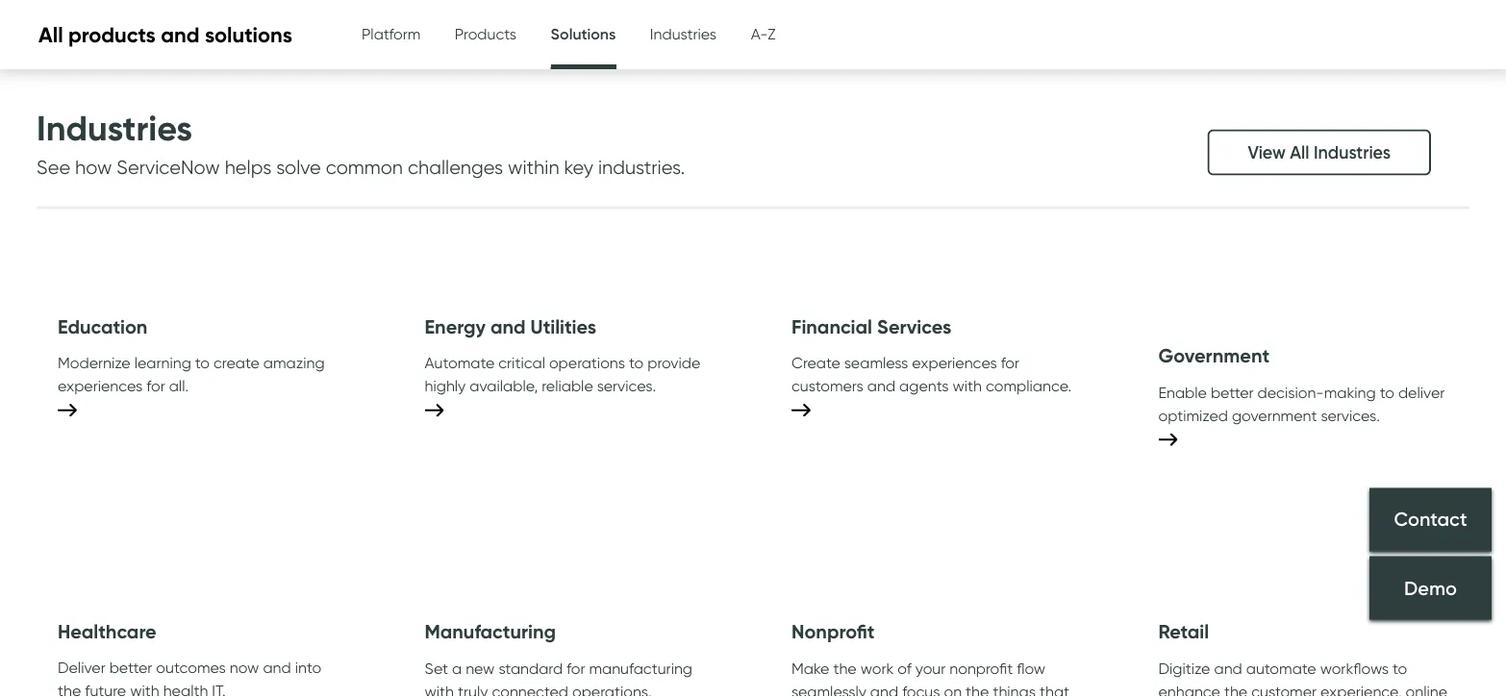 Task type: locate. For each thing, give the bounding box(es) containing it.
optimized
[[1159, 406, 1228, 425]]

government
[[1159, 344, 1270, 368]]

to left deliver
[[1380, 383, 1395, 402]]

better inside deliver better outcomes now and into the future with health it.
[[109, 659, 152, 678]]

future
[[85, 682, 126, 697]]

available,
[[470, 377, 538, 396]]

to left provide
[[629, 354, 644, 372]]

a-z link
[[751, 0, 776, 67]]

1 vertical spatial better
[[109, 659, 152, 678]]

0 horizontal spatial services.
[[597, 377, 656, 396]]

truly
[[458, 682, 488, 697]]

0 vertical spatial better
[[1211, 383, 1254, 402]]

with
[[953, 377, 982, 396], [130, 682, 159, 697], [425, 682, 454, 697]]

set
[[425, 659, 448, 678]]

better down government
[[1211, 383, 1254, 402]]

focus
[[903, 682, 940, 697]]

the down deliver
[[58, 682, 81, 697]]

retail
[[1159, 620, 1210, 644]]

platform link
[[362, 0, 421, 67]]

0 horizontal spatial for
[[147, 377, 165, 396]]

experiences inside "modernize learning to create amazing experiences for all."
[[58, 377, 143, 396]]

with inside the set a new standard for manufacturing with truly connected operations.
[[425, 682, 454, 697]]

2 vertical spatial for
[[567, 659, 585, 678]]

products
[[455, 24, 517, 43]]

1 vertical spatial services.
[[1321, 406, 1380, 425]]

services.
[[597, 377, 656, 396], [1321, 406, 1380, 425]]

for inside create seamless experiences for customers and agents with compliance.
[[1001, 354, 1020, 372]]

amazing
[[263, 354, 325, 372]]

0 vertical spatial for
[[1001, 354, 1020, 372]]

to up experience,
[[1393, 659, 1408, 678]]

services. down operations at the left bottom of page
[[597, 377, 656, 396]]

1 horizontal spatial services.
[[1321, 406, 1380, 425]]

education
[[58, 315, 148, 339]]

critical
[[499, 354, 545, 372]]

to left the create
[[195, 354, 210, 372]]

experiences up agents
[[912, 354, 997, 372]]

health
[[163, 682, 208, 697]]

all right view in the right of the page
[[1290, 142, 1310, 163]]

1 horizontal spatial better
[[1211, 383, 1254, 402]]

industries inside industries see how servicenow helps solve common challenges within key industries.
[[37, 106, 193, 149]]

for up compliance.
[[1001, 354, 1020, 372]]

all left products
[[38, 21, 63, 48]]

and right digitize
[[1215, 659, 1243, 678]]

1 horizontal spatial all
[[1290, 142, 1310, 163]]

0 horizontal spatial better
[[109, 659, 152, 678]]

learning
[[134, 354, 191, 372]]

view all industries
[[1248, 142, 1391, 163]]

modernize
[[58, 354, 130, 372]]

0 vertical spatial experiences
[[912, 354, 997, 372]]

all
[[38, 21, 63, 48], [1290, 142, 1310, 163]]

to inside enable better decision-making to deliver optimized government services.
[[1380, 383, 1395, 402]]

2 horizontal spatial industries
[[1314, 142, 1391, 163]]

industries up the how
[[37, 106, 193, 149]]

agents
[[900, 377, 949, 396]]

0 horizontal spatial all
[[38, 21, 63, 48]]

0 horizontal spatial experiences
[[58, 377, 143, 396]]

deliver better outcomes now and into the future with health it.
[[58, 659, 321, 697]]

solutions link
[[551, 0, 616, 72]]

energy and utilities
[[425, 315, 596, 339]]

industries left a-
[[650, 24, 717, 43]]

experiences
[[912, 354, 997, 372], [58, 377, 143, 396]]

to inside digitize and automate workflows to enhance the customer experience, onlin
[[1393, 659, 1408, 678]]

experiences down modernize
[[58, 377, 143, 396]]

the
[[834, 659, 857, 678], [58, 682, 81, 697], [966, 682, 989, 697], [1225, 682, 1248, 697]]

view
[[1248, 142, 1286, 163]]

all.
[[169, 377, 189, 396]]

and inside digitize and automate workflows to enhance the customer experience, onlin
[[1215, 659, 1243, 678]]

manufacturing
[[425, 620, 556, 644]]

government
[[1232, 406, 1317, 425]]

for up operations.
[[567, 659, 585, 678]]

2 horizontal spatial with
[[953, 377, 982, 396]]

and down seamless
[[868, 377, 896, 396]]

for left all.
[[147, 377, 165, 396]]

industries link
[[650, 0, 717, 67]]

services. inside automate critical operations to provide highly available, reliable services.
[[597, 377, 656, 396]]

and left into
[[263, 659, 291, 678]]

better for government
[[1211, 383, 1254, 402]]

how
[[75, 155, 112, 178]]

demo link
[[1370, 557, 1492, 620]]

contact link
[[1370, 488, 1492, 552]]

outcomes
[[156, 659, 226, 678]]

0 horizontal spatial industries
[[37, 106, 193, 149]]

0 horizontal spatial with
[[130, 682, 159, 697]]

services. inside enable better decision-making to deliver optimized government services.
[[1321, 406, 1380, 425]]

better up the future
[[109, 659, 152, 678]]

it.
[[212, 682, 226, 697]]

industries for industries
[[650, 24, 717, 43]]

the right enhance
[[1225, 682, 1248, 697]]

the inside digitize and automate workflows to enhance the customer experience, onlin
[[1225, 682, 1248, 697]]

1 horizontal spatial experiences
[[912, 354, 997, 372]]

industries see how servicenow helps solve common challenges within key industries.
[[37, 106, 685, 178]]

to inside automate critical operations to provide highly available, reliable services.
[[629, 354, 644, 372]]

industries
[[650, 24, 717, 43], [37, 106, 193, 149], [1314, 142, 1391, 163]]

reliable
[[542, 377, 593, 396]]

and right products
[[161, 21, 200, 48]]

1 horizontal spatial with
[[425, 682, 454, 697]]

connected
[[492, 682, 569, 697]]

industries right view in the right of the page
[[1314, 142, 1391, 163]]

with right agents
[[953, 377, 982, 396]]

0 vertical spatial services.
[[597, 377, 656, 396]]

the up seamlessly
[[834, 659, 857, 678]]

a-z
[[751, 24, 776, 43]]

to
[[195, 354, 210, 372], [629, 354, 644, 372], [1380, 383, 1395, 402], [1393, 659, 1408, 678]]

enable better decision-making to deliver optimized government services.
[[1159, 383, 1445, 425]]

1 horizontal spatial industries
[[650, 24, 717, 43]]

with down set
[[425, 682, 454, 697]]

contact
[[1394, 507, 1468, 531]]

provide
[[648, 354, 701, 372]]

2 horizontal spatial for
[[1001, 354, 1020, 372]]

seamlessly
[[792, 682, 867, 697]]

for
[[1001, 354, 1020, 372], [147, 377, 165, 396], [567, 659, 585, 678]]

energy
[[425, 315, 486, 339]]

better
[[1211, 383, 1254, 402], [109, 659, 152, 678]]

customer
[[1252, 682, 1317, 697]]

services. down making
[[1321, 406, 1380, 425]]

1 horizontal spatial for
[[567, 659, 585, 678]]

and
[[161, 21, 200, 48], [491, 315, 526, 339], [868, 377, 896, 396], [263, 659, 291, 678], [1215, 659, 1243, 678], [871, 682, 899, 697]]

services. for government
[[1321, 406, 1380, 425]]

with right the future
[[130, 682, 159, 697]]

and down work
[[871, 682, 899, 697]]

1 vertical spatial experiences
[[58, 377, 143, 396]]

deliver
[[1399, 383, 1445, 402]]

better inside enable better decision-making to deliver optimized government services.
[[1211, 383, 1254, 402]]

z
[[768, 24, 776, 43]]

see
[[37, 155, 70, 178]]

1 vertical spatial for
[[147, 377, 165, 396]]



Task type: describe. For each thing, give the bounding box(es) containing it.
operations.
[[572, 682, 652, 697]]

into
[[295, 659, 321, 678]]

create
[[214, 354, 260, 372]]

1 vertical spatial all
[[1290, 142, 1310, 163]]

for inside the set a new standard for manufacturing with truly connected operations.
[[567, 659, 585, 678]]

demo
[[1405, 576, 1457, 600]]

the inside deliver better outcomes now and into the future with health it.
[[58, 682, 81, 697]]

products link
[[455, 0, 517, 67]]

compliance.
[[986, 377, 1072, 396]]

view all industries link
[[1208, 129, 1432, 175]]

the down nonprofit
[[966, 682, 989, 697]]

create seamless experiences for customers and agents with compliance.
[[792, 354, 1072, 396]]

set a new standard for manufacturing with truly connected operations.
[[425, 659, 693, 697]]

for inside "modernize learning to create amazing experiences for all."
[[147, 377, 165, 396]]

nonprofit
[[950, 659, 1013, 678]]

workflows
[[1321, 659, 1389, 678]]

platform
[[362, 24, 421, 43]]

digitize
[[1159, 659, 1211, 678]]

make
[[792, 659, 830, 678]]

helps
[[225, 155, 272, 178]]

decision-
[[1258, 383, 1324, 402]]

better for healthcare
[[109, 659, 152, 678]]

create
[[792, 354, 841, 372]]

a-
[[751, 24, 768, 43]]

and inside create seamless experiences for customers and agents with compliance.
[[868, 377, 896, 396]]

standard
[[499, 659, 563, 678]]

experiences inside create seamless experiences for customers and agents with compliance.
[[912, 354, 997, 372]]

challenges
[[408, 155, 503, 178]]

things
[[993, 682, 1036, 697]]

automate critical operations to provide highly available, reliable services.
[[425, 354, 701, 396]]

solve
[[276, 155, 321, 178]]

now
[[230, 659, 259, 678]]

experience,
[[1321, 682, 1402, 697]]

new
[[466, 659, 495, 678]]

solutions
[[205, 21, 292, 48]]

within
[[508, 155, 559, 178]]

servicenow
[[117, 155, 220, 178]]

with inside create seamless experiences for customers and agents with compliance.
[[953, 377, 982, 396]]

financial services
[[792, 315, 952, 339]]

of
[[898, 659, 912, 678]]

operations
[[549, 354, 625, 372]]

modernize learning to create amazing experiences for all.
[[58, 354, 325, 396]]

and inside make the work of your nonprofit flow seamlessly and focus on the things tha
[[871, 682, 899, 697]]

manufacturing
[[589, 659, 693, 678]]

healthcare
[[58, 620, 157, 644]]

digitize and automate workflows to enhance the customer experience, onlin
[[1159, 659, 1448, 697]]

key
[[564, 155, 594, 178]]

all products and solutions
[[38, 21, 292, 48]]

0 vertical spatial all
[[38, 21, 63, 48]]

enable
[[1159, 383, 1207, 402]]

and up the critical at the left bottom
[[491, 315, 526, 339]]

a
[[452, 659, 462, 678]]

your
[[916, 659, 946, 678]]

common
[[326, 155, 403, 178]]

deliver
[[58, 659, 106, 678]]

automate
[[1247, 659, 1317, 678]]

nonprofit
[[792, 620, 875, 644]]

financial
[[792, 315, 873, 339]]

solutions
[[551, 24, 616, 43]]

services. for energy and utilities
[[597, 377, 656, 396]]

and inside deliver better outcomes now and into the future with health it.
[[263, 659, 291, 678]]

automate
[[425, 354, 495, 372]]

industries.
[[598, 155, 685, 178]]

flow
[[1017, 659, 1046, 678]]

customers
[[792, 377, 864, 396]]

make the work of your nonprofit flow seamlessly and focus on the things tha
[[792, 659, 1070, 697]]

industries for industries see how servicenow helps solve common challenges within key industries.
[[37, 106, 193, 149]]

to inside "modernize learning to create amazing experiences for all."
[[195, 354, 210, 372]]

seamless
[[845, 354, 908, 372]]

with inside deliver better outcomes now and into the future with health it.
[[130, 682, 159, 697]]

services
[[877, 315, 952, 339]]

enhance
[[1159, 682, 1221, 697]]

highly
[[425, 377, 466, 396]]

utilities
[[531, 315, 596, 339]]

products
[[68, 21, 156, 48]]

making
[[1324, 383, 1376, 402]]

on
[[944, 682, 962, 697]]



Task type: vqa. For each thing, say whether or not it's contained in the screenshot.
teams
no



